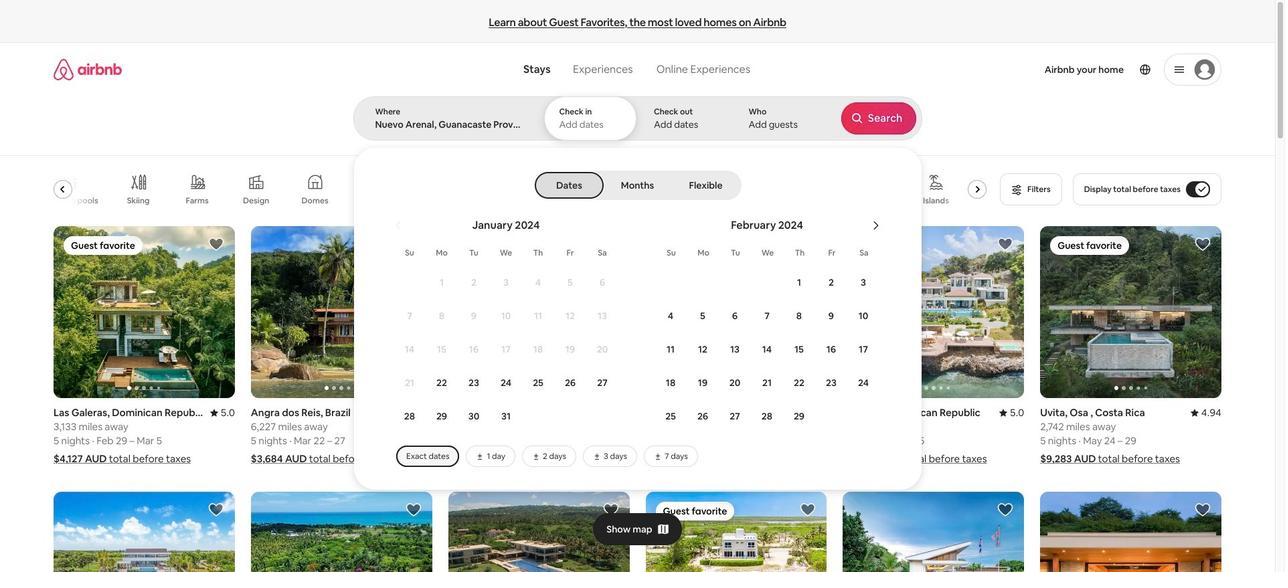 Task type: locate. For each thing, give the bounding box(es) containing it.
calendar application
[[370, 204, 1286, 467]]

add to wishlist: nuevo arenal, costa rica image
[[603, 236, 619, 252]]

profile element
[[772, 43, 1222, 96]]

add to wishlist: cabrera, dominican republic image
[[603, 503, 619, 519]]

group
[[42, 163, 993, 216], [54, 226, 235, 399], [251, 226, 432, 399], [449, 226, 630, 399], [646, 226, 827, 399], [843, 226, 1206, 399], [1041, 226, 1222, 399], [54, 492, 235, 573], [251, 492, 432, 573], [449, 492, 630, 573], [646, 492, 827, 573], [843, 492, 1025, 573], [1041, 492, 1222, 573]]

add to wishlist: la romana, dominican republic image
[[208, 503, 224, 519], [998, 503, 1014, 519]]

1 horizontal spatial add to wishlist: la romana, dominican republic image
[[998, 503, 1014, 519]]

None search field
[[353, 43, 1286, 490]]

add to wishlist: uvita, osa , costa rica image
[[1196, 236, 1212, 252]]

add to wishlist: las galeras, dominican republic image
[[208, 236, 224, 252]]

add to wishlist: santa teresa beach, costa rica image
[[801, 236, 817, 252]]

add to wishlist: angra dos reis, brazil image
[[406, 236, 422, 252]]

add to wishlist: el limón, dominican republic image
[[998, 236, 1014, 252]]

0 horizontal spatial add to wishlist: la romana, dominican republic image
[[208, 503, 224, 519]]

tab panel
[[353, 96, 1286, 490]]

tab list
[[536, 171, 739, 200]]

4.93 out of 5 average rating image
[[796, 407, 827, 419]]



Task type: describe. For each thing, give the bounding box(es) containing it.
add to wishlist: playa hermosa, costa rica image
[[1196, 503, 1212, 519]]

1 add to wishlist: la romana, dominican republic image from the left
[[208, 503, 224, 519]]

5.0 out of 5 average rating image
[[1000, 407, 1025, 419]]

add to wishlist: north side, cayman islands image
[[801, 503, 817, 519]]

5.0 out of 5 average rating image
[[210, 407, 235, 419]]

2 add to wishlist: la romana, dominican republic image from the left
[[998, 503, 1014, 519]]

Search destinations search field
[[375, 119, 521, 131]]

what can we help you find? tab list
[[513, 55, 645, 84]]

4.92 out of 5 average rating image
[[401, 407, 432, 419]]

4.94 out of 5 average rating image
[[1191, 407, 1222, 419]]

add to wishlist: gaspar hernandez, dominican republic image
[[406, 503, 422, 519]]



Task type: vqa. For each thing, say whether or not it's contained in the screenshot.
the left "Review"
no



